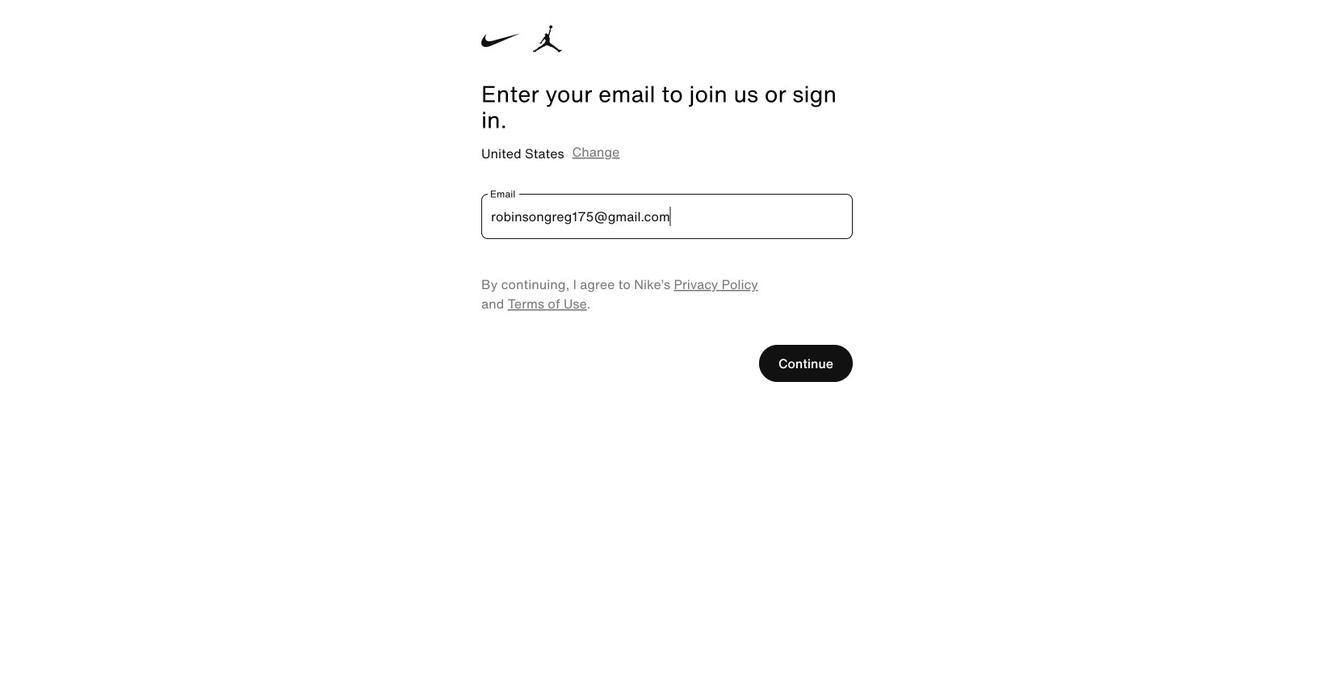 Task type: describe. For each thing, give the bounding box(es) containing it.
nike logo image
[[482, 27, 521, 54]]

enter your email to join us or sign in. group element
[[482, 0, 853, 133]]



Task type: locate. For each thing, give the bounding box(es) containing it.
enter your email to join us or sign in. element
[[482, 81, 853, 133]]

None text field
[[482, 194, 853, 239]]



Task type: vqa. For each thing, say whether or not it's contained in the screenshot.
nike logo
yes



